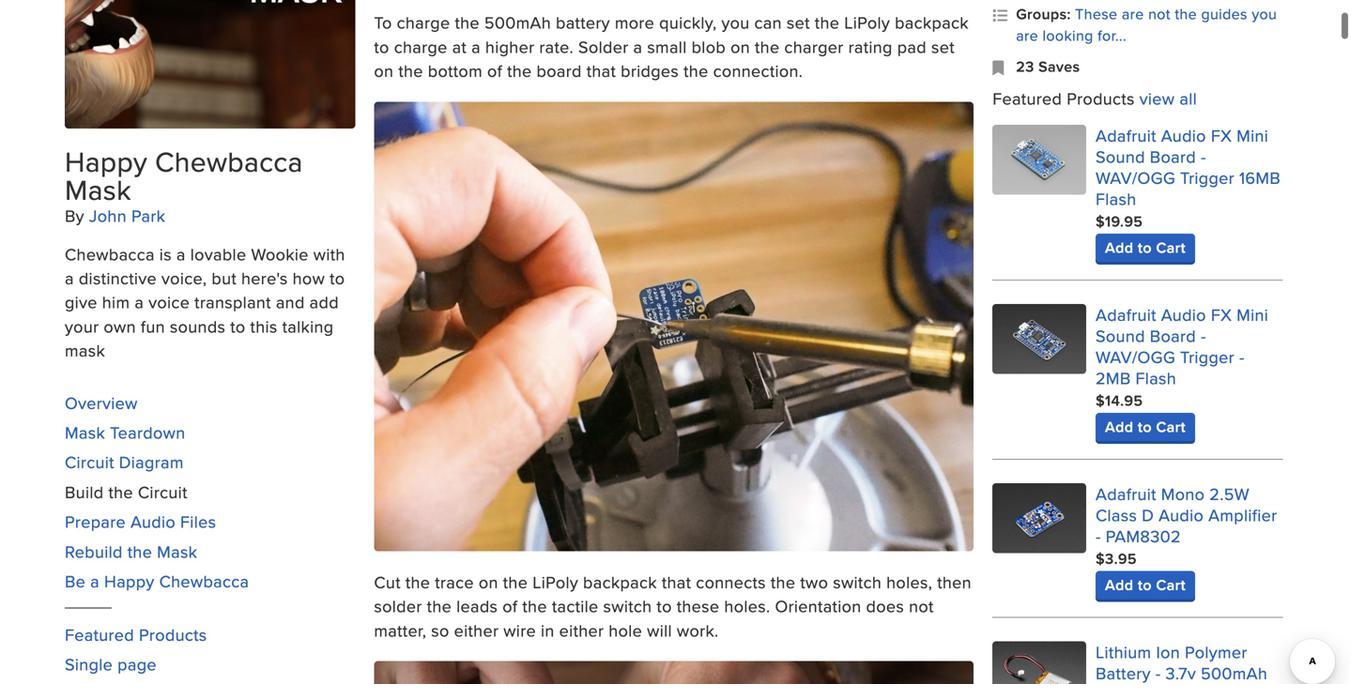 Task type: vqa. For each thing, say whether or not it's contained in the screenshot.
the right 500mAh
yes



Task type: describe. For each thing, give the bounding box(es) containing it.
500mah inside lithium ion polymer battery - 3.7v 500mah
[[1201, 662, 1268, 685]]

lovable
[[190, 242, 246, 266]]

cart inside adafruit audio fx mini sound board - wav/ogg trigger - 2mb flash $14.95 add to cart
[[1156, 416, 1186, 438]]

view all link
[[1140, 87, 1197, 110]]

adafruit mono 2.5w class d audio amplifier - pam8302 $3.95 add to cart
[[1096, 482, 1278, 596]]

board for flash
[[1150, 324, 1197, 348]]

2mb
[[1096, 366, 1131, 390]]

rebuild
[[65, 540, 123, 564]]

prepare audio files link
[[65, 510, 216, 534]]

solder
[[579, 35, 629, 59]]

for...
[[1098, 24, 1127, 46]]

overview link
[[65, 391, 138, 415]]

mini for adafruit audio fx mini sound board - wav/ogg trigger 16mb flash
[[1237, 123, 1269, 147]]

angled shot of a lithium ion polymer battery 3.7v 500mah with jst-ph connector. image
[[993, 642, 1087, 685]]

that inside to charge the 500mah battery more quickly, you can set the lipoly backpack to charge at a higher rate. solder a small blob on the charger rating pad set on the bottom of the board that bridges the connection.
[[587, 59, 616, 83]]

the down prepare audio files link
[[127, 540, 152, 564]]

battery
[[556, 11, 610, 34]]

own
[[104, 315, 136, 338]]

sounds
[[170, 315, 226, 338]]

hole
[[609, 619, 643, 643]]

pam8302
[[1106, 524, 1181, 548]]

angled shot of adafruit mono 2.5w class d audio amplifier. image
[[993, 484, 1087, 554]]

a right him
[[135, 290, 144, 314]]

adafruit for adafruit audio fx mini sound board - wav/ogg trigger - 2mb flash
[[1096, 303, 1157, 327]]

more
[[615, 11, 655, 34]]

john park link
[[89, 204, 166, 228]]

these
[[677, 595, 720, 619]]

not inside cut the trace on the lipoly backpack that connects the two switch holes, then solder the leads of the tactile switch to these holes. orientation does not matter, so either wire in either hole will work.
[[909, 595, 934, 619]]

add inside adafruit mono 2.5w class d audio amplifier - pam8302 $3.95 add to cart
[[1105, 574, 1134, 596]]

2 vertical spatial mask
[[157, 540, 197, 564]]

the up charger at the top right of page
[[815, 11, 840, 34]]

to charge the 500mah battery more quickly, you can set the lipoly backpack to charge at a higher rate. solder a small blob on the charger rating pad set on the bottom of the board that bridges the connection.
[[374, 11, 969, 83]]

the right cut
[[406, 571, 430, 594]]

small
[[647, 35, 687, 59]]

guide tagline element
[[65, 242, 355, 363]]

the up the wire
[[503, 571, 528, 594]]

you inside these are not the guides you are looking for...
[[1252, 3, 1278, 24]]

wav/ogg for flash
[[1096, 166, 1176, 190]]

2.5w
[[1210, 482, 1250, 506]]

audio inside adafruit audio fx mini sound board - wav/ogg trigger - 2mb flash $14.95 add to cart
[[1162, 303, 1207, 327]]

distinctive
[[79, 266, 157, 290]]

cut the trace on the lipoly backpack that connects the two switch holes, then solder the leads of the tactile switch to these holes. orientation does not matter, so either wire in either hole will work.
[[374, 571, 972, 643]]

adafruit audio fx mini sound board - wav/ogg trigger 16mb flash $19.95 add to cart
[[1096, 123, 1281, 259]]

of inside cut the trace on the lipoly backpack that connects the two switch holes, then solder the leads of the tactile switch to these holes. orientation does not matter, so either wire in either hole will work.
[[503, 595, 518, 619]]

the left two
[[771, 571, 796, 594]]

audio inside adafruit mono 2.5w class d audio amplifier - pam8302 $3.95 add to cart
[[1159, 503, 1204, 527]]

chewbacca is a lovable wookie with a distinctive voice, but here's how to give him a voice transplant and add your own fun sounds to this talking mask
[[65, 242, 345, 363]]

build
[[65, 480, 104, 504]]

connection.
[[713, 59, 803, 83]]

how
[[293, 266, 325, 290]]

backpack inside to charge the 500mah battery more quickly, you can set the lipoly backpack to charge at a higher rate. solder a small blob on the charger rating pad set on the bottom of the board that bridges the connection.
[[895, 11, 969, 34]]

trace
[[435, 571, 474, 594]]

that inside cut the trace on the lipoly backpack that connects the two switch holes, then solder the leads of the tactile switch to these holes. orientation does not matter, so either wire in either hole will work.
[[662, 571, 692, 594]]

guide information element
[[65, 0, 355, 363]]

$19.95
[[1096, 210, 1143, 232]]

circuit diagram link
[[65, 451, 184, 475]]

these are not the guides you are looking for... link
[[1016, 3, 1278, 46]]

adafruit for adafruit mono 2.5w class d audio amplifier - pam8302
[[1096, 482, 1157, 506]]

so
[[431, 619, 450, 643]]

wav/ogg for 2mb
[[1096, 345, 1176, 369]]

give
[[65, 290, 97, 314]]

adafruit audio fx mini sound board - wav/ogg trigger - 2mb flash link
[[1096, 303, 1269, 390]]

holes.
[[724, 595, 771, 619]]

a inside overview mask teardown circuit diagram build the circuit prepare audio files rebuild the mask be a happy chewbacca
[[90, 570, 100, 594]]

to inside adafruit audio fx mini sound board - wav/ogg trigger - 2mb flash $14.95 add to cart
[[1138, 416, 1152, 438]]

amplifier
[[1209, 503, 1278, 527]]

groups image
[[993, 3, 1007, 46]]

here's
[[241, 266, 288, 290]]

adafruit audio fx mini sound board - wav/ogg trigger 16mb flash link
[[1096, 123, 1281, 211]]

guide groups element
[[993, 3, 1284, 46]]

to inside cut the trace on the lipoly backpack that connects the two switch holes, then solder the leads of the tactile switch to these holes. orientation does not matter, so either wire in either hole will work.
[[657, 595, 672, 619]]

16mb
[[1240, 166, 1281, 190]]

featured for featured products view all
[[993, 87, 1062, 110]]

him
[[102, 290, 130, 314]]

trigger for -
[[1181, 345, 1235, 369]]

fx for 16mb
[[1211, 123, 1232, 147]]

matter,
[[374, 619, 427, 643]]

- inside adafruit mono 2.5w class d audio amplifier - pam8302 $3.95 add to cart
[[1096, 524, 1101, 548]]

does
[[866, 595, 905, 619]]

the down circuit diagram link
[[108, 480, 133, 504]]

adafruit audio fx mini sound board - wav/ogg trigger - 2mb flash $14.95 add to cart
[[1096, 303, 1269, 438]]

1 horizontal spatial set
[[932, 35, 955, 59]]

charger
[[785, 35, 844, 59]]

ion
[[1157, 640, 1181, 664]]

lithium
[[1096, 640, 1152, 664]]

flash inside adafruit audio fx mini sound board - wav/ogg trigger - 2mb flash $14.95 add to cart
[[1136, 366, 1177, 390]]

of inside to charge the 500mah battery more quickly, you can set the lipoly backpack to charge at a higher rate. solder a small blob on the charger rating pad set on the bottom of the board that bridges the connection.
[[487, 59, 503, 83]]

pad
[[898, 35, 927, 59]]

featured products view all
[[993, 87, 1197, 110]]

$3.95
[[1096, 548, 1137, 570]]

0 horizontal spatial on
[[374, 59, 394, 83]]

adafruit mono 2.5w class d audio amplifier - pam8302 link
[[1096, 482, 1278, 548]]

polymer
[[1185, 640, 1248, 664]]

mask inside the happy chewbacca mask by john park
[[65, 170, 131, 210]]

with
[[313, 242, 345, 266]]

flash inside adafruit audio fx mini sound board - wav/ogg trigger 16mb flash $19.95 add to cart
[[1096, 187, 1137, 211]]

class
[[1096, 503, 1138, 527]]

angled shot of blue rectangular audio fx sound board. image for 2mb
[[993, 304, 1087, 374]]

add inside adafruit audio fx mini sound board - wav/ogg trigger 16mb flash $19.95 add to cart
[[1105, 237, 1134, 259]]

featured products for guide region
[[993, 87, 1284, 685]]

voice
[[149, 290, 190, 314]]

sound for flash
[[1096, 144, 1146, 168]]

add to cart link for flash
[[1096, 413, 1196, 441]]

the up in
[[523, 595, 547, 619]]

be
[[65, 570, 86, 594]]

to inside adafruit mono 2.5w class d audio amplifier - pam8302 $3.95 add to cart
[[1138, 574, 1152, 596]]

battery
[[1096, 662, 1151, 685]]

diagram
[[119, 451, 184, 475]]

two
[[801, 571, 829, 594]]

0 horizontal spatial are
[[1016, 24, 1039, 46]]

holes,
[[887, 571, 933, 594]]

add to cart link for to
[[1096, 571, 1196, 600]]

- inside adafruit audio fx mini sound board - wav/ogg trigger 16mb flash $19.95 add to cart
[[1201, 144, 1207, 168]]

guide favorites count element
[[993, 55, 1284, 77]]

fx for -
[[1211, 303, 1232, 327]]

2 either from the left
[[559, 619, 604, 643]]

to down transplant
[[230, 315, 246, 338]]

lithium ion polymer battery - 3.7v 500mah link
[[1096, 640, 1268, 685]]

products for view all
[[1067, 87, 1135, 110]]

mono
[[1162, 482, 1205, 506]]

tactile
[[552, 595, 599, 619]]

john
[[89, 204, 127, 228]]

at
[[452, 35, 467, 59]]

be a happy chewbacca link
[[65, 570, 249, 594]]

single
[[65, 653, 113, 677]]

to
[[374, 11, 392, 34]]

happy chewbacca mask by john park
[[65, 141, 303, 228]]

charge right to
[[397, 11, 450, 34]]

voice,
[[162, 266, 207, 290]]

1 horizontal spatial circuit
[[138, 480, 188, 504]]



Task type: locate. For each thing, give the bounding box(es) containing it.
adafruit for adafruit audio fx mini sound board - wav/ogg trigger 16mb flash
[[1096, 123, 1157, 147]]

higher
[[485, 35, 535, 59]]

0 vertical spatial sound
[[1096, 144, 1146, 168]]

chewbacca down files on the bottom left
[[159, 570, 249, 594]]

single page link
[[65, 653, 157, 677]]

1 add to cart link from the top
[[1096, 234, 1196, 262]]

not
[[1149, 3, 1171, 24], [909, 595, 934, 619]]

charge left at
[[394, 35, 448, 59]]

audio
[[1162, 123, 1207, 147], [1162, 303, 1207, 327], [1159, 503, 1204, 527], [131, 510, 176, 534]]

products up page on the bottom of page
[[139, 623, 207, 647]]

23
[[1016, 55, 1035, 77]]

1 board from the top
[[1150, 144, 1197, 168]]

happy chewbacca mask image
[[65, 0, 355, 129]]

sound down featured products view all on the top right of the page
[[1096, 144, 1146, 168]]

to inside to charge the 500mah battery more quickly, you can set the lipoly backpack to charge at a higher rate. solder a small blob on the charger rating pad set on the bottom of the board that bridges the connection.
[[374, 35, 389, 59]]

files
[[180, 510, 216, 534]]

audio inside overview mask teardown circuit diagram build the circuit prepare audio files rebuild the mask be a happy chewbacca
[[131, 510, 176, 534]]

1 add from the top
[[1105, 237, 1134, 259]]

2 horizontal spatial on
[[731, 35, 750, 59]]

sound inside adafruit audio fx mini sound board - wav/ogg trigger 16mb flash $19.95 add to cart
[[1096, 144, 1146, 168]]

0 vertical spatial mini
[[1237, 123, 1269, 147]]

500mah right 3.7v
[[1201, 662, 1268, 685]]

your
[[65, 315, 99, 338]]

0 vertical spatial featured
[[993, 87, 1062, 110]]

the up at
[[455, 11, 480, 34]]

mini for adafruit audio fx mini sound board - wav/ogg trigger - 2mb flash
[[1237, 303, 1269, 327]]

0 horizontal spatial products
[[139, 623, 207, 647]]

wav/ogg up $19.95
[[1096, 166, 1176, 190]]

1 mini from the top
[[1237, 123, 1269, 147]]

lipoly inside to charge the 500mah battery more quickly, you can set the lipoly backpack to charge at a higher rate. solder a small blob on the charger rating pad set on the bottom of the board that bridges the connection.
[[845, 11, 890, 34]]

happy inside the happy chewbacca mask by john park
[[65, 141, 148, 182]]

cart down pam8302
[[1156, 574, 1186, 596]]

2 vertical spatial adafruit
[[1096, 482, 1157, 506]]

1 horizontal spatial that
[[662, 571, 692, 594]]

are
[[1122, 3, 1145, 24], [1016, 24, 1039, 46]]

1 horizontal spatial either
[[559, 619, 604, 643]]

lipoly up rating
[[845, 11, 890, 34]]

audio inside adafruit audio fx mini sound board - wav/ogg trigger 16mb flash $19.95 add to cart
[[1162, 123, 1207, 147]]

0 vertical spatial not
[[1149, 3, 1171, 24]]

chewbacca inside the chewbacca is a lovable wookie with a distinctive voice, but here's how to give him a voice transplant and add your own fun sounds to this talking mask
[[65, 242, 155, 266]]

products
[[1067, 87, 1135, 110], [139, 623, 207, 647]]

board for $19.95
[[1150, 144, 1197, 168]]

0 horizontal spatial that
[[587, 59, 616, 83]]

backpack up pad
[[895, 11, 969, 34]]

but
[[212, 266, 237, 290]]

add down $14.95
[[1105, 416, 1134, 438]]

all
[[1180, 87, 1197, 110]]

0 vertical spatial fx
[[1211, 123, 1232, 147]]

1 horizontal spatial lipoly
[[845, 11, 890, 34]]

transplant
[[195, 290, 271, 314]]

0 horizontal spatial set
[[787, 11, 810, 34]]

2 angled shot of blue rectangular audio fx sound board. image from the top
[[993, 304, 1087, 374]]

1 cart from the top
[[1156, 237, 1186, 259]]

2 add from the top
[[1105, 416, 1134, 438]]

chewbacca up the distinctive
[[65, 242, 155, 266]]

0 vertical spatial add
[[1105, 237, 1134, 259]]

saves
[[1039, 55, 1081, 77]]

featured for featured products single page
[[65, 623, 134, 647]]

on down to
[[374, 59, 394, 83]]

0 vertical spatial trigger
[[1181, 166, 1235, 190]]

0 vertical spatial lipoly
[[845, 11, 890, 34]]

in
[[541, 619, 555, 643]]

of up the wire
[[503, 595, 518, 619]]

trigger for 16mb
[[1181, 166, 1235, 190]]

board inside adafruit audio fx mini sound board - wav/ogg trigger - 2mb flash $14.95 add to cart
[[1150, 324, 1197, 348]]

to inside adafruit audio fx mini sound board - wav/ogg trigger 16mb flash $19.95 add to cart
[[1138, 237, 1152, 259]]

a
[[472, 35, 481, 59], [633, 35, 643, 59], [176, 242, 186, 266], [65, 266, 74, 290], [135, 290, 144, 314], [90, 570, 100, 594]]

mask left park
[[65, 170, 131, 210]]

that
[[587, 59, 616, 83], [662, 571, 692, 594]]

1 vertical spatial flash
[[1136, 366, 1177, 390]]

2 mini from the top
[[1237, 303, 1269, 327]]

mask down overview link
[[65, 421, 105, 445]]

overview mask teardown circuit diagram build the circuit prepare audio files rebuild the mask be a happy chewbacca
[[65, 391, 249, 594]]

lipoly inside cut the trace on the lipoly backpack that connects the two switch holes, then solder the leads of the tactile switch to these holes. orientation does not matter, so either wire in either hole will work.
[[533, 571, 579, 594]]

0 vertical spatial wav/ogg
[[1096, 166, 1176, 190]]

happy up john
[[65, 141, 148, 182]]

angled shot of blue rectangular audio fx sound board. image for flash
[[993, 125, 1087, 195]]

these
[[1076, 3, 1118, 24]]

1 vertical spatial switch
[[603, 595, 652, 619]]

3.7v
[[1166, 662, 1197, 685]]

then
[[938, 571, 972, 594]]

1 vertical spatial board
[[1150, 324, 1197, 348]]

add to cart link
[[1096, 234, 1196, 262], [1096, 413, 1196, 441], [1096, 571, 1196, 600]]

a right is
[[176, 242, 186, 266]]

1 vertical spatial lipoly
[[533, 571, 579, 594]]

board inside adafruit audio fx mini sound board - wav/ogg trigger 16mb flash $19.95 add to cart
[[1150, 144, 1197, 168]]

blob
[[692, 35, 726, 59]]

1 wav/ogg from the top
[[1096, 166, 1176, 190]]

mask up be a happy chewbacca link
[[157, 540, 197, 564]]

1 horizontal spatial are
[[1122, 3, 1145, 24]]

products inside region
[[1067, 87, 1135, 110]]

backpack inside cut the trace on the lipoly backpack that connects the two switch holes, then solder the leads of the tactile switch to these holes. orientation does not matter, so either wire in either hole will work.
[[583, 571, 657, 594]]

overview
[[65, 391, 138, 415]]

that up these
[[662, 571, 692, 594]]

1 horizontal spatial on
[[479, 571, 498, 594]]

and
[[276, 290, 305, 314]]

500mah
[[485, 11, 551, 34], [1201, 662, 1268, 685]]

to down $14.95
[[1138, 416, 1152, 438]]

park
[[131, 204, 166, 228]]

a down more
[[633, 35, 643, 59]]

featured products link
[[65, 623, 207, 647]]

cart inside adafruit mono 2.5w class d audio amplifier - pam8302 $3.95 add to cart
[[1156, 574, 1186, 596]]

cart up mono
[[1156, 416, 1186, 438]]

to down with
[[330, 266, 345, 290]]

1 fx from the top
[[1211, 123, 1232, 147]]

looking
[[1043, 24, 1094, 46]]

1 vertical spatial that
[[662, 571, 692, 594]]

0 vertical spatial mask
[[65, 170, 131, 210]]

adafruit inside adafruit mono 2.5w class d audio amplifier - pam8302 $3.95 add to cart
[[1096, 482, 1157, 506]]

will
[[647, 619, 672, 643]]

hacks_p6130312.jpg image
[[374, 102, 974, 552]]

1 vertical spatial 500mah
[[1201, 662, 1268, 685]]

happy down rebuild the mask link
[[104, 570, 155, 594]]

0 horizontal spatial 500mah
[[485, 11, 551, 34]]

0 vertical spatial switch
[[833, 571, 882, 594]]

1 vertical spatial sound
[[1096, 324, 1146, 348]]

rate.
[[539, 35, 574, 59]]

1 vertical spatial add
[[1105, 416, 1134, 438]]

0 horizontal spatial switch
[[603, 595, 652, 619]]

- inside lithium ion polymer battery - 3.7v 500mah
[[1156, 662, 1161, 685]]

1 vertical spatial angled shot of blue rectangular audio fx sound board. image
[[993, 304, 1087, 374]]

prepare
[[65, 510, 126, 534]]

featured inside region
[[993, 87, 1062, 110]]

0 vertical spatial chewbacca
[[155, 141, 303, 182]]

1 horizontal spatial you
[[1252, 3, 1278, 24]]

wav/ogg inside adafruit audio fx mini sound board - wav/ogg trigger - 2mb flash $14.95 add to cart
[[1096, 345, 1176, 369]]

to down $19.95
[[1138, 237, 1152, 259]]

chewbacca up lovable
[[155, 141, 303, 182]]

1 horizontal spatial not
[[1149, 3, 1171, 24]]

featured
[[993, 87, 1062, 110], [65, 623, 134, 647]]

not down holes,
[[909, 595, 934, 619]]

adafruit inside adafruit audio fx mini sound board - wav/ogg trigger - 2mb flash $14.95 add to cart
[[1096, 303, 1157, 327]]

0 vertical spatial of
[[487, 59, 503, 83]]

work.
[[677, 619, 719, 643]]

1 vertical spatial wav/ogg
[[1096, 345, 1176, 369]]

you inside to charge the 500mah battery more quickly, you can set the lipoly backpack to charge at a higher rate. solder a small blob on the charger rating pad set on the bottom of the board that bridges the connection.
[[722, 11, 750, 34]]

trigger inside adafruit audio fx mini sound board - wav/ogg trigger 16mb flash $19.95 add to cart
[[1181, 166, 1235, 190]]

1 vertical spatial happy
[[104, 570, 155, 594]]

1 horizontal spatial featured
[[993, 87, 1062, 110]]

1 horizontal spatial 500mah
[[1201, 662, 1268, 685]]

1 vertical spatial mini
[[1237, 303, 1269, 327]]

featured up single
[[65, 623, 134, 647]]

1 either from the left
[[454, 619, 499, 643]]

chewbacca inside the happy chewbacca mask by john park
[[155, 141, 303, 182]]

1 angled shot of blue rectangular audio fx sound board. image from the top
[[993, 125, 1087, 195]]

the left guides
[[1175, 3, 1197, 24]]

0 horizontal spatial you
[[722, 11, 750, 34]]

the down can
[[755, 35, 780, 59]]

0 vertical spatial flash
[[1096, 187, 1137, 211]]

0 vertical spatial 500mah
[[485, 11, 551, 34]]

add
[[310, 290, 339, 314]]

0 horizontal spatial not
[[909, 595, 934, 619]]

1 vertical spatial trigger
[[1181, 345, 1235, 369]]

image: hacks_afchewcomp_v001_8150.jpg element
[[374, 662, 974, 685]]

add to cart link down $19.95
[[1096, 234, 1196, 262]]

lipoly
[[845, 11, 890, 34], [533, 571, 579, 594]]

guide resources element
[[65, 614, 355, 685]]

0 vertical spatial board
[[1150, 144, 1197, 168]]

1 vertical spatial add to cart link
[[1096, 413, 1196, 441]]

circuit up the build
[[65, 451, 114, 475]]

the up so
[[427, 595, 452, 619]]

not right for...
[[1149, 3, 1171, 24]]

favorites count image
[[993, 56, 1007, 77]]

adafruit up pam8302
[[1096, 482, 1157, 506]]

not inside these are not the guides you are looking for...
[[1149, 3, 1171, 24]]

can
[[755, 11, 782, 34]]

products for single page
[[139, 623, 207, 647]]

add inside adafruit audio fx mini sound board - wav/ogg trigger - 2mb flash $14.95 add to cart
[[1105, 416, 1134, 438]]

$14.95
[[1096, 390, 1143, 412]]

cart down adafruit audio fx mini sound board - wav/ogg trigger 16mb flash 'link'
[[1156, 237, 1186, 259]]

fun
[[141, 315, 165, 338]]

you right guides
[[1252, 3, 1278, 24]]

0 horizontal spatial featured
[[65, 623, 134, 647]]

angled shot of blue rectangular audio fx sound board. image
[[993, 125, 1087, 195], [993, 304, 1087, 374]]

by
[[65, 204, 84, 228]]

view
[[1140, 87, 1175, 110]]

0 vertical spatial happy
[[65, 141, 148, 182]]

sound inside adafruit audio fx mini sound board - wav/ogg trigger - 2mb flash $14.95 add to cart
[[1096, 324, 1146, 348]]

23 saves
[[1016, 55, 1081, 77]]

switch up hole
[[603, 595, 652, 619]]

adafruit inside adafruit audio fx mini sound board - wav/ogg trigger 16mb flash $19.95 add to cart
[[1096, 123, 1157, 147]]

-
[[1201, 144, 1207, 168], [1201, 324, 1207, 348], [1240, 345, 1245, 369], [1096, 524, 1101, 548], [1156, 662, 1161, 685]]

happy inside overview mask teardown circuit diagram build the circuit prepare audio files rebuild the mask be a happy chewbacca
[[104, 570, 155, 594]]

on up connection.
[[731, 35, 750, 59]]

2 trigger from the top
[[1181, 345, 1235, 369]]

sound up '2mb'
[[1096, 324, 1146, 348]]

1 vertical spatial of
[[503, 595, 518, 619]]

add to cart link down $14.95
[[1096, 413, 1196, 441]]

2 adafruit from the top
[[1096, 303, 1157, 327]]

1 vertical spatial chewbacca
[[65, 242, 155, 266]]

0 vertical spatial cart
[[1156, 237, 1186, 259]]

you
[[1252, 3, 1278, 24], [722, 11, 750, 34]]

is
[[159, 242, 172, 266]]

0 horizontal spatial circuit
[[65, 451, 114, 475]]

a right the be
[[90, 570, 100, 594]]

lipoly up tactile
[[533, 571, 579, 594]]

guide pages element
[[65, 382, 355, 603]]

mini inside adafruit audio fx mini sound board - wav/ogg trigger 16mb flash $19.95 add to cart
[[1237, 123, 1269, 147]]

featured down 23
[[993, 87, 1062, 110]]

wav/ogg up $14.95
[[1096, 345, 1176, 369]]

of
[[487, 59, 503, 83], [503, 595, 518, 619]]

0 vertical spatial add to cart link
[[1096, 234, 1196, 262]]

talking
[[282, 315, 334, 338]]

the down 'blob'
[[684, 59, 709, 83]]

0 horizontal spatial lipoly
[[533, 571, 579, 594]]

products inside the featured products single page
[[139, 623, 207, 647]]

trigger inside adafruit audio fx mini sound board - wav/ogg trigger - 2mb flash $14.95 add to cart
[[1181, 345, 1235, 369]]

chewbacca inside overview mask teardown circuit diagram build the circuit prepare audio files rebuild the mask be a happy chewbacca
[[159, 570, 249, 594]]

rating
[[849, 35, 893, 59]]

0 vertical spatial adafruit
[[1096, 123, 1157, 147]]

1 vertical spatial fx
[[1211, 303, 1232, 327]]

a right at
[[472, 35, 481, 59]]

the left bottom at left
[[399, 59, 423, 83]]

1 vertical spatial backpack
[[583, 571, 657, 594]]

2 cart from the top
[[1156, 416, 1186, 438]]

mask teardown link
[[65, 421, 185, 445]]

1 sound from the top
[[1096, 144, 1146, 168]]

connects
[[696, 571, 766, 594]]

adafruit up '2mb'
[[1096, 303, 1157, 327]]

1 horizontal spatial switch
[[833, 571, 882, 594]]

adafruit down view
[[1096, 123, 1157, 147]]

circuit
[[65, 451, 114, 475], [138, 480, 188, 504]]

500mah inside to charge the 500mah battery more quickly, you can set the lipoly backpack to charge at a higher rate. solder a small blob on the charger rating pad set on the bottom of the board that bridges the connection.
[[485, 11, 551, 34]]

on up leads
[[479, 571, 498, 594]]

guide metadata element
[[993, 0, 1284, 77]]

sound for 2mb
[[1096, 324, 1146, 348]]

you left can
[[722, 11, 750, 34]]

add down '$3.95'
[[1105, 574, 1134, 596]]

featured products single page
[[65, 623, 207, 677]]

add down $19.95
[[1105, 237, 1134, 259]]

orientation
[[775, 595, 862, 619]]

1 vertical spatial cart
[[1156, 416, 1186, 438]]

solder
[[374, 595, 422, 619]]

board
[[537, 59, 582, 83]]

0 vertical spatial products
[[1067, 87, 1135, 110]]

1 horizontal spatial products
[[1067, 87, 1135, 110]]

2 vertical spatial cart
[[1156, 574, 1186, 596]]

build the circuit link
[[65, 480, 188, 504]]

2 wav/ogg from the top
[[1096, 345, 1176, 369]]

the inside these are not the guides you are looking for...
[[1175, 3, 1197, 24]]

chewbacca
[[155, 141, 303, 182], [65, 242, 155, 266], [159, 570, 249, 594]]

2 vertical spatial add to cart link
[[1096, 571, 1196, 600]]

backpack up hole
[[583, 571, 657, 594]]

switch up does
[[833, 571, 882, 594]]

2 board from the top
[[1150, 324, 1197, 348]]

0 vertical spatial backpack
[[895, 11, 969, 34]]

1 vertical spatial mask
[[65, 421, 105, 445]]

2 vertical spatial add
[[1105, 574, 1134, 596]]

2 add to cart link from the top
[[1096, 413, 1196, 441]]

1 vertical spatial products
[[139, 623, 207, 647]]

fx inside adafruit audio fx mini sound board - wav/ogg trigger 16mb flash $19.95 add to cart
[[1211, 123, 1232, 147]]

guides
[[1202, 3, 1248, 24]]

1 trigger from the top
[[1181, 166, 1235, 190]]

of down higher
[[487, 59, 503, 83]]

500mah up higher
[[485, 11, 551, 34]]

0 vertical spatial angled shot of blue rectangular audio fx sound board. image
[[993, 125, 1087, 195]]

1 vertical spatial adafruit
[[1096, 303, 1157, 327]]

wav/ogg inside adafruit audio fx mini sound board - wav/ogg trigger 16mb flash $19.95 add to cart
[[1096, 166, 1176, 190]]

sound
[[1096, 144, 1146, 168], [1096, 324, 1146, 348]]

angled shot of blue rectangular audio fx sound board. image left '2mb'
[[993, 304, 1087, 374]]

on inside cut the trace on the lipoly backpack that connects the two switch holes, then solder the leads of the tactile switch to these holes. orientation does not matter, so either wire in either hole will work.
[[479, 571, 498, 594]]

either down tactile
[[559, 619, 604, 643]]

to
[[374, 35, 389, 59], [1138, 237, 1152, 259], [330, 266, 345, 290], [230, 315, 246, 338], [1138, 416, 1152, 438], [1138, 574, 1152, 596], [657, 595, 672, 619]]

products down guide favorites count element
[[1067, 87, 1135, 110]]

2 sound from the top
[[1096, 324, 1146, 348]]

featured inside the featured products single page
[[65, 623, 134, 647]]

3 add to cart link from the top
[[1096, 571, 1196, 600]]

circuit down diagram
[[138, 480, 188, 504]]

bridges
[[621, 59, 679, 83]]

1 horizontal spatial backpack
[[895, 11, 969, 34]]

0 vertical spatial that
[[587, 59, 616, 83]]

flash
[[1096, 187, 1137, 211], [1136, 366, 1177, 390]]

0 vertical spatial circuit
[[65, 451, 114, 475]]

0 horizontal spatial either
[[454, 619, 499, 643]]

1 vertical spatial circuit
[[138, 480, 188, 504]]

rebuild the mask link
[[65, 540, 197, 564]]

2 fx from the top
[[1211, 303, 1232, 327]]

wav/ogg
[[1096, 166, 1176, 190], [1096, 345, 1176, 369]]

set right pad
[[932, 35, 955, 59]]

1 vertical spatial featured
[[65, 623, 134, 647]]

mini inside adafruit audio fx mini sound board - wav/ogg trigger - 2mb flash $14.95 add to cart
[[1237, 303, 1269, 327]]

to down pam8302
[[1138, 574, 1152, 596]]

3 add from the top
[[1105, 574, 1134, 596]]

fx
[[1211, 123, 1232, 147], [1211, 303, 1232, 327]]

to down to
[[374, 35, 389, 59]]

0 horizontal spatial backpack
[[583, 571, 657, 594]]

fx inside adafruit audio fx mini sound board - wav/ogg trigger - 2mb flash $14.95 add to cart
[[1211, 303, 1232, 327]]

add to cart link for $19.95
[[1096, 234, 1196, 262]]

1 adafruit from the top
[[1096, 123, 1157, 147]]

board
[[1150, 144, 1197, 168], [1150, 324, 1197, 348]]

angled shot of blue rectangular audio fx sound board. image down featured products view all on the top right of the page
[[993, 125, 1087, 195]]

2 vertical spatial chewbacca
[[159, 570, 249, 594]]

3 adafruit from the top
[[1096, 482, 1157, 506]]

3 cart from the top
[[1156, 574, 1186, 596]]

cart inside adafruit audio fx mini sound board - wav/ogg trigger 16mb flash $19.95 add to cart
[[1156, 237, 1186, 259]]

set up charger at the top right of page
[[787, 11, 810, 34]]

teardown
[[110, 421, 185, 445]]

the down higher
[[507, 59, 532, 83]]

to up will at the bottom left of the page
[[657, 595, 672, 619]]

cut
[[374, 571, 401, 594]]

a up 'give'
[[65, 266, 74, 290]]

add to cart link down '$3.95'
[[1096, 571, 1196, 600]]

that down solder
[[587, 59, 616, 83]]

adafruit
[[1096, 123, 1157, 147], [1096, 303, 1157, 327], [1096, 482, 1157, 506]]

either down leads
[[454, 619, 499, 643]]

page
[[118, 653, 157, 677]]

1 vertical spatial not
[[909, 595, 934, 619]]

this
[[250, 315, 278, 338]]

guide navigation element
[[65, 382, 355, 685]]



